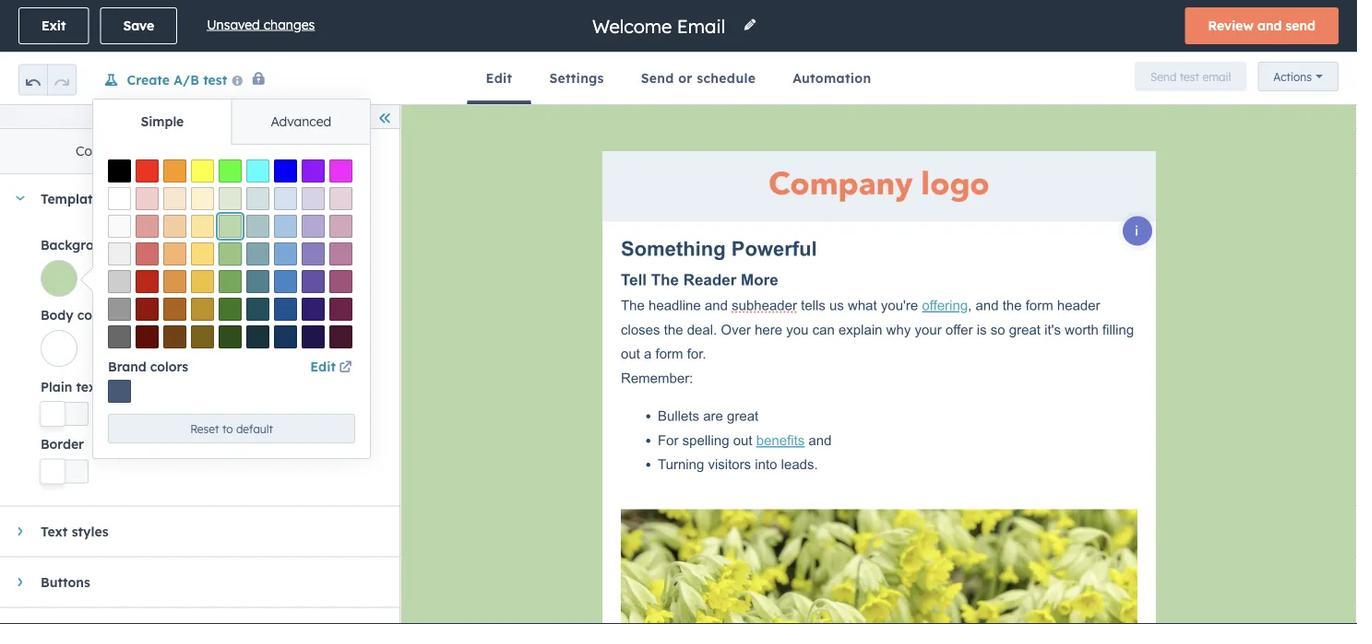 Task type: describe. For each thing, give the bounding box(es) containing it.
advanced
[[271, 114, 332, 130]]

test inside button
[[1180, 70, 1200, 84]]

#ff00ff, 100 opacity image
[[330, 160, 353, 183]]

plain text full width button
[[41, 367, 381, 426]]

0 vertical spatial edit
[[486, 70, 513, 86]]

default
[[236, 422, 273, 436]]

#134f5c, 100 opacity image
[[246, 298, 270, 321]]

unsaved
[[207, 16, 260, 32]]

#999999, 100 opacity image
[[108, 298, 131, 321]]

settings
[[550, 70, 604, 86]]

design
[[278, 143, 322, 159]]

edit inside tab panel
[[310, 359, 336, 375]]

#d0e0e3, 100 opacity image
[[246, 187, 270, 210]]

select a pattern button
[[226, 260, 340, 290]]

0 vertical spatial edit link
[[468, 53, 531, 104]]

body color button
[[41, 297, 196, 367]]

#8e7cc3, 100 opacity image
[[302, 243, 325, 266]]

send test email button
[[1135, 62, 1247, 91]]

link opens in a new window image
[[339, 362, 352, 375]]

email
[[1203, 70, 1232, 84]]

#0600ff, 100 opacity image
[[274, 160, 297, 183]]

reset to default button
[[108, 414, 355, 444]]

advanced link
[[231, 100, 370, 144]]

#351c75, 100 opacity image
[[302, 298, 325, 321]]

template button
[[0, 174, 381, 223]]

a
[[276, 268, 283, 282]]

reset to default
[[190, 422, 273, 436]]

exit
[[42, 18, 66, 34]]

unsaved changes
[[207, 16, 315, 32]]

#93c47d, 100 opacity image
[[219, 243, 242, 266]]

settings link
[[531, 53, 623, 104]]

#3d85c6, 100 opacity image
[[274, 270, 297, 294]]

#37761d, 100 opacity image
[[219, 298, 242, 321]]

actions
[[1274, 70, 1313, 84]]

#76a5af, 100 opacity image
[[246, 243, 270, 266]]

brand colors
[[108, 359, 188, 375]]

select a pattern
[[241, 268, 325, 282]]

link opens in a new window image
[[339, 362, 352, 375]]

review and send button
[[1186, 7, 1339, 44]]

#425b76, 100 opacity image
[[108, 380, 131, 403]]

content
[[76, 143, 124, 159]]

save button
[[100, 7, 177, 44]]

#a64d79, 100 opacity image
[[330, 270, 353, 294]]

#000000, 100 opacity image
[[108, 160, 131, 183]]

#00ff03, 100 opacity image
[[219, 160, 242, 183]]

#00ffff, 100 opacity image
[[246, 160, 270, 183]]

template
[[41, 190, 100, 207]]

#69a84f, 100 opacity image
[[219, 270, 242, 294]]

#ff9902, 100 opacity image
[[163, 160, 186, 183]]

#45818e, 100 opacity image
[[246, 270, 270, 294]]

review and send
[[1209, 18, 1316, 34]]

#666666, 100 opacity image
[[108, 326, 131, 349]]

text
[[76, 379, 101, 395]]

create
[[127, 71, 170, 88]]

#eeeeee, 100 opacity image
[[108, 243, 131, 266]]

#ead1dc, 100 opacity image
[[330, 187, 353, 210]]

#073763, 100 opacity image
[[274, 326, 297, 349]]

caret image
[[18, 526, 23, 538]]

color for background color
[[122, 237, 154, 253]]

body color
[[41, 307, 109, 324]]

send
[[1286, 18, 1316, 34]]

#ea9999, 100 opacity image
[[136, 215, 159, 238]]

#f4cccc, 100 opacity image
[[136, 187, 159, 210]]

#f9cb9c, 100 opacity image
[[163, 215, 186, 238]]

edit link inside tab panel
[[310, 356, 355, 378]]

buttons
[[41, 575, 90, 591]]

schedule
[[697, 70, 756, 86]]

plain text full width
[[41, 379, 164, 395]]

background color
[[41, 237, 154, 253]]

caret image for buttons
[[18, 577, 23, 588]]

#7f6001, 100 opacity image
[[191, 326, 214, 349]]

#cccccc, 100 opacity image
[[108, 270, 131, 294]]

send for send test email
[[1151, 70, 1177, 84]]

#fce5cd, 100 opacity image
[[163, 187, 186, 210]]

text
[[41, 524, 68, 540]]

full
[[105, 379, 125, 395]]

send or schedule
[[641, 70, 756, 86]]

or
[[679, 70, 693, 86]]



Task type: vqa. For each thing, say whether or not it's contained in the screenshot.
Select a pattern
yes



Task type: locate. For each thing, give the bounding box(es) containing it.
0 vertical spatial caret image
[[15, 196, 26, 201]]

a/b
[[174, 71, 199, 88]]

color for body color
[[77, 307, 109, 324]]

border
[[41, 436, 84, 453]]

review
[[1209, 18, 1254, 34]]

content button
[[0, 129, 200, 174]]

#fff2cc, 100 opacity image
[[191, 187, 214, 210]]

#e06666, 100 opacity image
[[136, 243, 159, 266]]

text styles button
[[0, 507, 381, 557]]

1 vertical spatial color
[[77, 307, 109, 324]]

#660000, 100 opacity image
[[136, 326, 159, 349]]

#fafafa, 100 opacity image
[[108, 215, 131, 238]]

caret image left template
[[15, 196, 26, 201]]

edit left "settings"
[[486, 70, 513, 86]]

1 horizontal spatial color
[[122, 237, 154, 253]]

tab panel containing brand colors
[[93, 144, 370, 459]]

pattern
[[307, 237, 354, 253], [286, 268, 325, 282]]

1 horizontal spatial background
[[226, 237, 303, 253]]

#d5a6bd, 100 opacity image
[[330, 215, 353, 238]]

caret image left buttons
[[18, 577, 23, 588]]

1 horizontal spatial send
[[1151, 70, 1177, 84]]

pattern up #a64d79, 100 opacity icon
[[307, 237, 354, 253]]

0 vertical spatial color
[[122, 237, 154, 253]]

#9fc5e8, 100 opacity image
[[274, 215, 297, 238]]

group
[[18, 53, 77, 104]]

#b45f06, 100 opacity image
[[163, 298, 186, 321]]

simple
[[141, 114, 184, 130]]

#cc0201, 100 opacity image
[[136, 270, 159, 294]]

#f1c233, 100 opacity image
[[191, 270, 214, 294]]

background pattern
[[226, 237, 354, 253]]

#b4a7d6, 100 opacity image
[[302, 215, 325, 238]]

reset
[[190, 422, 219, 436]]

#6fa8dc, 100 opacity image
[[274, 243, 297, 266]]

#990100, 100 opacity image
[[136, 298, 159, 321]]

0 horizontal spatial test
[[203, 71, 227, 88]]

create a/b test
[[127, 71, 227, 88]]

#4c1130, 100 opacity image
[[330, 326, 353, 349]]

1 background from the left
[[41, 237, 118, 253]]

tab list
[[93, 100, 370, 145]]

caret image
[[15, 196, 26, 201], [18, 577, 23, 588]]

save
[[123, 18, 154, 34]]

send left email
[[1151, 70, 1177, 84]]

body
[[41, 307, 74, 324]]

actions button
[[1258, 62, 1339, 91]]

styles
[[72, 524, 108, 540]]

edit
[[486, 70, 513, 86], [310, 359, 336, 375]]

background color button
[[41, 227, 196, 297]]

to
[[222, 422, 233, 436]]

navigation
[[0, 128, 400, 174]]

automation
[[793, 70, 872, 86]]

#274e13, 100 opacity image
[[219, 326, 242, 349]]

#783f04, 100 opacity image
[[163, 326, 186, 349]]

#d9d2e9, 100 opacity image
[[302, 187, 325, 210]]

#bf9002, 100 opacity image
[[191, 298, 214, 321]]

0 horizontal spatial color
[[77, 307, 109, 324]]

#cfe2f3, 100 opacity image
[[274, 187, 297, 210]]

None field
[[591, 13, 732, 38]]

#674ea7, 100 opacity image
[[302, 270, 325, 294]]

#e69138, 100 opacity image
[[163, 270, 186, 294]]

tab panel
[[93, 144, 370, 459]]

#ffffff, 100 opacity image
[[108, 187, 131, 210]]

caret image inside template dropdown button
[[15, 196, 26, 201]]

pattern down #8e7cc3, 100 opacity image
[[286, 268, 325, 282]]

2 background from the left
[[226, 237, 303, 253]]

plain text full width element
[[41, 402, 89, 426]]

test
[[1180, 70, 1200, 84], [203, 71, 227, 88]]

1 vertical spatial edit link
[[310, 356, 355, 378]]

send or schedule link
[[623, 53, 775, 104]]

test right the a/b
[[203, 71, 227, 88]]

buttons button
[[0, 558, 381, 608]]

edit link left "settings"
[[468, 53, 531, 104]]

color
[[122, 237, 154, 253], [77, 307, 109, 324]]

1 horizontal spatial test
[[1180, 70, 1200, 84]]

1 vertical spatial edit
[[310, 359, 336, 375]]

caret image for template
[[15, 196, 26, 201]]

send
[[1151, 70, 1177, 84], [641, 70, 674, 86]]

edit left link opens in a new window icon
[[310, 359, 336, 375]]

border button
[[41, 426, 381, 484]]

tab list containing simple
[[93, 100, 370, 145]]

#a2c4c9, 100 opacity image
[[246, 215, 270, 238]]

#ff0201, 100 opacity image
[[136, 160, 159, 183]]

test left email
[[1180, 70, 1200, 84]]

1 horizontal spatial edit
[[486, 70, 513, 86]]

1 horizontal spatial edit link
[[468, 53, 531, 104]]

0 horizontal spatial background
[[41, 237, 118, 253]]

1 vertical spatial caret image
[[18, 577, 23, 588]]

background inside button
[[41, 237, 118, 253]]

0 horizontal spatial send
[[641, 70, 674, 86]]

0 horizontal spatial edit link
[[310, 356, 355, 378]]

#741b47, 100 opacity image
[[330, 298, 353, 321]]

edit link
[[468, 53, 531, 104], [310, 356, 355, 378]]

0 horizontal spatial edit
[[310, 359, 336, 375]]

width
[[129, 379, 164, 395]]

send left or
[[641, 70, 674, 86]]

brand
[[108, 359, 146, 375]]

navigation containing content
[[0, 128, 400, 174]]

background for background color
[[41, 237, 118, 253]]

1 vertical spatial pattern
[[286, 268, 325, 282]]

#b6d7a8, 100 opacity image
[[219, 215, 242, 238]]

edit link down "#4c1130, 100 opacity" image
[[310, 356, 355, 378]]

send test email
[[1151, 70, 1232, 84]]

#d9ead3, 100 opacity image
[[219, 187, 242, 210]]

#ffe599, 100 opacity image
[[191, 215, 214, 238]]

text styles
[[41, 524, 108, 540]]

0 vertical spatial pattern
[[307, 237, 354, 253]]

#0c5394, 100 opacity image
[[274, 298, 297, 321]]

select
[[241, 268, 273, 282]]

automation link
[[775, 53, 890, 104]]

plain
[[41, 379, 72, 395]]

design button
[[200, 129, 400, 174]]

exit button
[[18, 7, 89, 44]]

#f6b26b, 100 opacity image
[[163, 243, 186, 266]]

and
[[1258, 18, 1282, 34]]

create a/b test button
[[88, 68, 267, 92], [103, 71, 227, 88]]

background
[[41, 237, 118, 253], [226, 237, 303, 253]]

pattern inside button
[[286, 268, 325, 282]]

#9a00ff, 100 opacity image
[[302, 160, 325, 183]]

background for background pattern
[[226, 237, 303, 253]]

#ffd966, 100 opacity image
[[191, 243, 214, 266]]

#20124d, 100 opacity image
[[302, 326, 325, 349]]

colors
[[150, 359, 188, 375]]

#0c343d, 100 opacity image
[[246, 326, 270, 349]]

simple link
[[93, 100, 231, 144]]

changes
[[264, 16, 315, 32]]

#ffff04, 100 opacity image
[[191, 160, 214, 183]]

send inside button
[[1151, 70, 1177, 84]]

caret image inside buttons dropdown button
[[18, 577, 23, 588]]

#c27ba0, 100 opacity image
[[330, 243, 353, 266]]

send for send or schedule
[[641, 70, 674, 86]]



